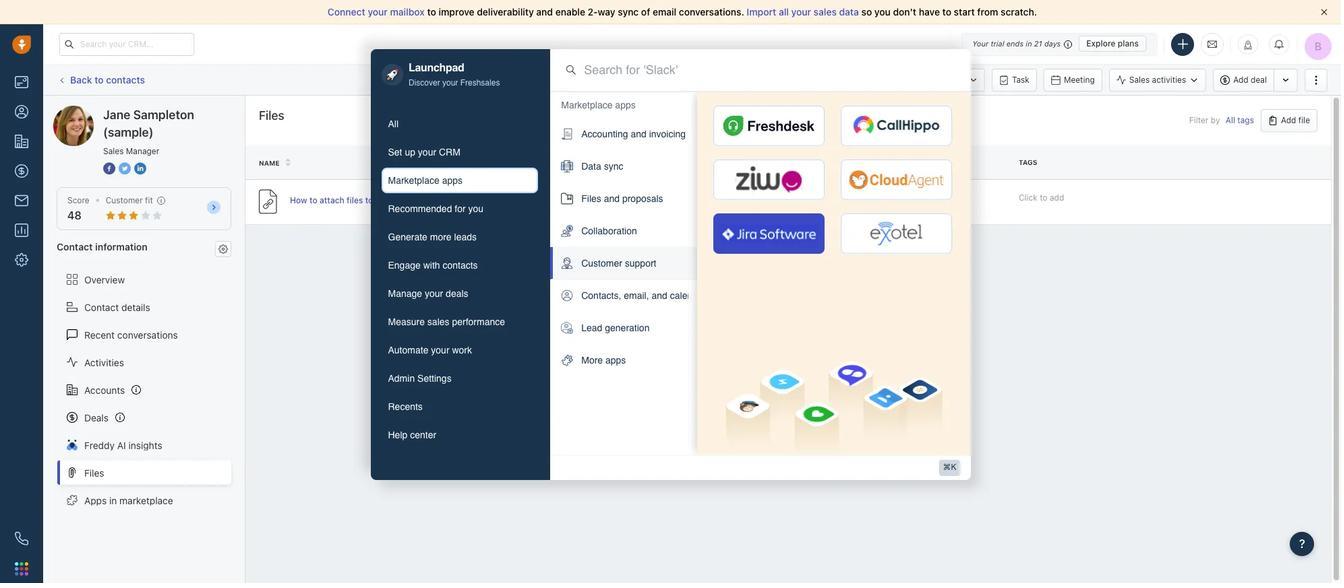 Task type: describe. For each thing, give the bounding box(es) containing it.
recent conversations
[[84, 329, 178, 341]]

ai
[[117, 440, 126, 451]]

contacts, email, and calendar
[[581, 291, 706, 301]]

email
[[653, 6, 677, 18]]

1 - from the left
[[802, 197, 806, 207]]

scratch.
[[1001, 6, 1037, 18]]

leads
[[454, 232, 477, 243]]

recent
[[84, 329, 115, 341]]

k
[[951, 464, 957, 473]]

0 vertical spatial files
[[259, 109, 284, 123]]

Search for 'Slack' field
[[584, 62, 954, 79]]

size
[[818, 159, 834, 167]]

improve
[[439, 6, 474, 18]]

click
[[1019, 193, 1038, 203]]

for
[[455, 204, 466, 215]]

(sample)
[[103, 125, 154, 140]]

how to attach files to contacts? link
[[290, 195, 414, 209]]

apps in marketplace
[[84, 495, 173, 507]]

attach
[[320, 195, 344, 206]]

your left work
[[431, 345, 449, 356]]

work
[[452, 345, 472, 356]]

5 days ago
[[910, 197, 952, 207]]

task
[[1012, 75, 1030, 85]]

to right files on the left of the page
[[365, 195, 373, 206]]

admin
[[388, 374, 415, 385]]

back to contacts link
[[57, 69, 146, 90]]

twitter circled image
[[119, 162, 131, 176]]

5
[[910, 197, 915, 207]]

1 horizontal spatial you
[[875, 6, 891, 18]]

sales inside jane sampleton (sample) sales manager
[[103, 146, 124, 156]]

customer support
[[581, 258, 656, 269]]

automate your work button
[[381, 338, 538, 364]]

so
[[861, 6, 872, 18]]

and left enable
[[536, 6, 553, 18]]

proposals
[[622, 194, 663, 204]]

support
[[625, 258, 656, 269]]

contact for contact details
[[84, 302, 119, 313]]

file type
[[693, 159, 728, 167]]

press-command-k-to-open-and-close element
[[940, 461, 960, 477]]

list of options list box
[[550, 92, 706, 377]]

help
[[388, 430, 407, 441]]

discover
[[409, 78, 440, 88]]

marketplace inside marketplace apps 'button'
[[388, 176, 439, 186]]

center
[[410, 430, 436, 441]]

manager
[[126, 146, 159, 156]]

tags
[[1019, 159, 1038, 167]]

freddy
[[84, 440, 115, 451]]

marketplace apps heading inside "list of options" list box
[[561, 98, 636, 112]]

marketplace inside "list of options" list box
[[561, 100, 613, 111]]

admin settings button
[[381, 366, 538, 392]]

how
[[290, 195, 307, 206]]

customer for customer fit
[[106, 196, 143, 206]]

to left start
[[942, 6, 951, 18]]

automate
[[388, 345, 428, 356]]

set up your crm
[[388, 147, 460, 158]]

all button
[[381, 111, 538, 137]]

tab list containing all
[[381, 111, 538, 449]]

fit
[[145, 196, 153, 206]]

phone image
[[15, 533, 28, 546]]

1 horizontal spatial in
[[1026, 39, 1032, 48]]

added
[[910, 159, 935, 167]]

recommended for you button
[[381, 196, 538, 222]]

and right email, on the left
[[652, 291, 667, 301]]

freshsales
[[460, 78, 500, 88]]

0 vertical spatial sales
[[814, 6, 837, 18]]

send email image
[[1208, 38, 1217, 50]]

connect
[[328, 6, 365, 18]]

linkedin circled image
[[134, 162, 146, 176]]

recents button
[[381, 395, 538, 420]]

launchpad
[[409, 62, 464, 74]]

filter by all tags
[[1189, 116, 1254, 126]]

generate more leads
[[388, 232, 477, 243]]

0 vertical spatial sync
[[618, 6, 639, 18]]

import all your sales data link
[[747, 6, 861, 18]]

sales inside measure sales performance button
[[427, 317, 449, 328]]

all tags link
[[1226, 116, 1254, 126]]

score
[[67, 196, 89, 206]]

plans
[[1118, 38, 1139, 49]]

add for add file
[[1281, 115, 1296, 125]]

email,
[[624, 291, 649, 301]]

your
[[972, 39, 989, 48]]

click to add
[[1019, 193, 1064, 203]]

your trial ends in 21 days
[[972, 39, 1061, 48]]

sales activities
[[1129, 75, 1186, 85]]

generation
[[605, 323, 650, 334]]

back to contacts
[[70, 74, 145, 86]]

settings
[[417, 374, 452, 385]]

apps inside 'button'
[[442, 176, 463, 186]]

explore plans
[[1086, 38, 1139, 49]]

back
[[70, 74, 92, 86]]

deliverability
[[477, 6, 534, 18]]

0 horizontal spatial files
[[84, 468, 104, 479]]

files and proposals
[[581, 194, 663, 204]]

mng settings image
[[218, 245, 228, 254]]

all
[[779, 6, 789, 18]]

how to attach files to contacts?
[[290, 195, 414, 206]]

help center
[[388, 430, 436, 441]]

file for file type
[[693, 159, 708, 167]]

brad klo
[[585, 197, 617, 207]]

more apps
[[581, 355, 626, 366]]

ago
[[938, 197, 952, 207]]

engage with contacts button
[[381, 253, 538, 279]]

engage
[[388, 260, 421, 271]]

to left add
[[1040, 193, 1048, 203]]

information
[[95, 242, 147, 253]]

accounts
[[84, 385, 125, 396]]

you inside button
[[468, 204, 484, 215]]

with
[[423, 260, 440, 271]]

facebook circled image
[[103, 162, 115, 176]]

contacts for back to contacts
[[106, 74, 145, 86]]

manage your deals button
[[381, 281, 538, 307]]

0 horizontal spatial days
[[918, 197, 935, 207]]

import
[[747, 6, 776, 18]]



Task type: vqa. For each thing, say whether or not it's contained in the screenshot.
Add to the top
yes



Task type: locate. For each thing, give the bounding box(es) containing it.
sales up facebook circled icon
[[103, 146, 124, 156]]

1 vertical spatial you
[[468, 204, 484, 215]]

contacts for engage with contacts
[[443, 260, 478, 271]]

add for add deal
[[1233, 75, 1249, 85]]

brad
[[585, 197, 602, 207]]

marketplace
[[119, 495, 173, 507]]

contacts inside "link"
[[106, 74, 145, 86]]

connect your mailbox to improve deliverability and enable 2-way sync of email conversations. import all your sales data so you don't have to start from scratch.
[[328, 6, 1037, 18]]

customer up 'contacts,'
[[581, 258, 622, 269]]

2 - from the left
[[806, 197, 809, 207]]

conversations.
[[679, 6, 744, 18]]

link
[[693, 197, 709, 207]]

1 vertical spatial files
[[581, 194, 601, 204]]

more
[[581, 355, 603, 366]]

1 vertical spatial sales
[[427, 317, 449, 328]]

customer for customer support
[[581, 258, 622, 269]]

0 horizontal spatial file
[[693, 159, 708, 167]]

your right up
[[418, 147, 436, 158]]

1 horizontal spatial files
[[259, 109, 284, 123]]

task button
[[992, 68, 1037, 91]]

data sync
[[581, 161, 623, 172]]

to inside "link"
[[95, 74, 104, 86]]

0 vertical spatial add
[[1233, 75, 1249, 85]]

⌘
[[943, 464, 951, 473]]

add file button
[[1261, 109, 1318, 132]]

days right "5"
[[918, 197, 935, 207]]

contacts?
[[375, 195, 414, 206]]

what's new image
[[1243, 40, 1253, 50]]

48
[[67, 210, 82, 222]]

menu
[[697, 92, 971, 456]]

1 vertical spatial contact
[[84, 302, 119, 313]]

contacts down "search your crm..." text field
[[106, 74, 145, 86]]

performance
[[452, 317, 505, 328]]

2-
[[588, 6, 598, 18]]

phone element
[[8, 526, 35, 553]]

1 vertical spatial customer
[[581, 258, 622, 269]]

recommended
[[388, 204, 452, 215]]

to
[[427, 6, 436, 18], [942, 6, 951, 18], [95, 74, 104, 86], [1040, 193, 1048, 203], [309, 195, 317, 206], [365, 195, 373, 206]]

file left size
[[802, 159, 816, 167]]

invoicing
[[649, 129, 686, 140]]

contact up recent
[[84, 302, 119, 313]]

sales
[[1129, 75, 1150, 85], [103, 146, 124, 156]]

contact
[[57, 242, 93, 253], [84, 302, 119, 313]]

in left 21
[[1026, 39, 1032, 48]]

insights
[[128, 440, 162, 451]]

file for file size
[[802, 159, 816, 167]]

sync right data
[[604, 161, 623, 172]]

add
[[1233, 75, 1249, 85], [1281, 115, 1296, 125]]

1 horizontal spatial days
[[1044, 39, 1061, 48]]

enable
[[555, 6, 585, 18]]

from
[[977, 6, 998, 18]]

file
[[1299, 115, 1310, 125]]

to right how
[[309, 195, 317, 206]]

and
[[536, 6, 553, 18], [631, 129, 646, 140], [604, 194, 620, 204], [652, 291, 667, 301]]

sales activities button
[[1109, 68, 1213, 91], [1109, 68, 1207, 91]]

1 horizontal spatial customer
[[581, 258, 622, 269]]

to right mailbox
[[427, 6, 436, 18]]

0 vertical spatial you
[[875, 6, 891, 18]]

don't
[[893, 6, 916, 18]]

0 horizontal spatial sales
[[427, 317, 449, 328]]

your left mailbox
[[368, 6, 388, 18]]

all up set
[[388, 119, 399, 130]]

in right apps
[[109, 495, 117, 507]]

file left the type
[[693, 159, 708, 167]]

your right all
[[791, 6, 811, 18]]

1 vertical spatial add
[[1281, 115, 1296, 125]]

tags
[[1238, 116, 1254, 126]]

1 vertical spatial sales
[[103, 146, 124, 156]]

add deal
[[1233, 75, 1267, 85]]

0 horizontal spatial all
[[388, 119, 399, 130]]

marketplace
[[561, 100, 613, 111], [561, 100, 613, 111], [388, 176, 439, 186]]

1 horizontal spatial add
[[1281, 115, 1296, 125]]

close image
[[1321, 9, 1328, 16]]

0 horizontal spatial contacts
[[106, 74, 145, 86]]

way
[[598, 6, 615, 18]]

1 horizontal spatial contacts
[[443, 260, 478, 271]]

crm
[[439, 147, 460, 158]]

0 horizontal spatial in
[[109, 495, 117, 507]]

engage with contacts
[[388, 260, 478, 271]]

sales left activities
[[1129, 75, 1150, 85]]

activities
[[1152, 75, 1186, 85]]

1 vertical spatial in
[[109, 495, 117, 507]]

marketplace apps inside "list of options" list box
[[561, 100, 636, 111]]

explore
[[1086, 38, 1116, 49]]

data
[[581, 161, 601, 172]]

marketplace apps button
[[381, 168, 538, 194]]

contacts down generate more leads button
[[443, 260, 478, 271]]

sync left of
[[618, 6, 639, 18]]

add left deal at top
[[1233, 75, 1249, 85]]

and right brad
[[604, 194, 620, 204]]

owner
[[585, 159, 611, 167]]

0 horizontal spatial you
[[468, 204, 484, 215]]

0 vertical spatial in
[[1026, 39, 1032, 48]]

add
[[1050, 193, 1064, 203]]

apps
[[84, 495, 107, 507]]

contacts inside button
[[443, 260, 478, 271]]

your down launchpad
[[442, 78, 458, 88]]

recents
[[388, 402, 423, 413]]

add left file
[[1281, 115, 1296, 125]]

contact down '48'
[[57, 242, 93, 253]]

2 file from the left
[[693, 159, 708, 167]]

deal
[[1251, 75, 1267, 85]]

marketplace apps inside 'button'
[[388, 176, 463, 186]]

and left invoicing
[[631, 129, 646, 140]]

all inside all button
[[388, 119, 399, 130]]

customer inside "list of options" list box
[[581, 258, 622, 269]]

marketplace apps heading
[[561, 98, 636, 112], [561, 98, 636, 112]]

add file
[[1281, 115, 1310, 125]]

klo
[[605, 197, 617, 207]]

you right so
[[875, 6, 891, 18]]

sales left data
[[814, 6, 837, 18]]

generate more leads button
[[381, 225, 538, 250]]

marketplace apps
[[561, 100, 636, 111], [561, 100, 636, 111], [388, 176, 463, 186]]

0 vertical spatial sales
[[1129, 75, 1150, 85]]

⌘ k
[[943, 464, 957, 473]]

set up your crm button
[[381, 140, 538, 165]]

conversations
[[117, 329, 178, 341]]

2 vertical spatial files
[[84, 468, 104, 479]]

48 button
[[67, 210, 82, 222]]

contact information
[[57, 242, 147, 253]]

2 horizontal spatial files
[[581, 194, 601, 204]]

automate your work
[[388, 345, 472, 356]]

contact for contact information
[[57, 242, 93, 253]]

all right "by"
[[1226, 116, 1235, 126]]

in
[[1026, 39, 1032, 48], [109, 495, 117, 507]]

1 vertical spatial contacts
[[443, 260, 478, 271]]

0 horizontal spatial add
[[1233, 75, 1249, 85]]

mailbox
[[390, 6, 425, 18]]

deals
[[84, 412, 109, 424]]

files up apps
[[84, 468, 104, 479]]

tab list
[[381, 111, 538, 449]]

lead generation
[[581, 323, 650, 334]]

by
[[1211, 116, 1220, 126]]

freshworks switcher image
[[15, 563, 28, 576]]

calendar
[[670, 291, 706, 301]]

0 horizontal spatial customer
[[106, 196, 143, 206]]

customer
[[106, 196, 143, 206], [581, 258, 622, 269]]

customer left 'fit'
[[106, 196, 143, 206]]

files
[[347, 195, 363, 206]]

your
[[368, 6, 388, 18], [791, 6, 811, 18], [442, 78, 458, 88], [418, 147, 436, 158], [425, 289, 443, 300], [431, 345, 449, 356]]

all
[[1226, 116, 1235, 126], [388, 119, 399, 130]]

type
[[710, 159, 728, 167]]

1 horizontal spatial file
[[802, 159, 816, 167]]

you
[[875, 6, 891, 18], [468, 204, 484, 215]]

contacts,
[[581, 291, 621, 301]]

file
[[802, 159, 816, 167], [693, 159, 708, 167]]

days right 21
[[1044, 39, 1061, 48]]

name
[[259, 159, 280, 167]]

0 vertical spatial customer
[[106, 196, 143, 206]]

accounting and invoicing
[[581, 129, 686, 140]]

0 vertical spatial days
[[1044, 39, 1061, 48]]

1 horizontal spatial sales
[[814, 6, 837, 18]]

trial
[[991, 39, 1004, 48]]

1 horizontal spatial all
[[1226, 116, 1235, 126]]

your inside launchpad discover your freshsales
[[442, 78, 458, 88]]

0 horizontal spatial sales
[[103, 146, 124, 156]]

launchpad discover your freshsales
[[409, 62, 500, 88]]

file size
[[802, 159, 834, 167]]

files inside "list of options" list box
[[581, 194, 601, 204]]

1 horizontal spatial sales
[[1129, 75, 1150, 85]]

0 vertical spatial contact
[[57, 242, 93, 253]]

sales up automate your work
[[427, 317, 449, 328]]

files up name
[[259, 109, 284, 123]]

you right for
[[468, 204, 484, 215]]

files left klo
[[581, 194, 601, 204]]

sync inside "list of options" list box
[[604, 161, 623, 172]]

sampleton
[[133, 108, 194, 122]]

your left deals
[[425, 289, 443, 300]]

to right back
[[95, 74, 104, 86]]

1 vertical spatial sync
[[604, 161, 623, 172]]

Search your CRM... text field
[[59, 33, 194, 56]]

of
[[641, 6, 650, 18]]

recommended for you
[[388, 204, 484, 215]]

manage
[[388, 289, 422, 300]]

1 file from the left
[[802, 159, 816, 167]]

0 vertical spatial contacts
[[106, 74, 145, 86]]

1 vertical spatial days
[[918, 197, 935, 207]]



